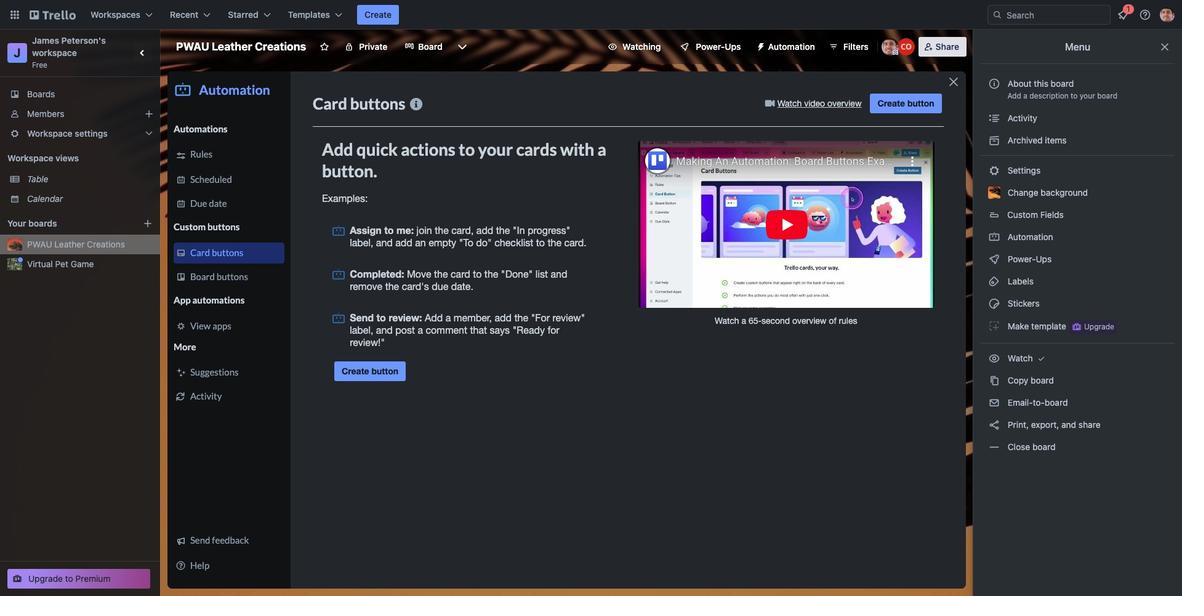 Task type: locate. For each thing, give the bounding box(es) containing it.
watching
[[623, 41, 661, 52]]

copy board
[[1006, 375, 1054, 386]]

peterson's
[[61, 35, 106, 46]]

0 horizontal spatial creations
[[87, 239, 125, 249]]

1 vertical spatial pwau leather creations
[[27, 239, 125, 249]]

sm image inside 'email-to-board' link
[[989, 397, 1001, 409]]

archived
[[1008, 135, 1043, 145]]

1 horizontal spatial to
[[1071, 91, 1078, 100]]

Board name text field
[[170, 37, 312, 57]]

0 vertical spatial james peterson (jamespeterson93) image
[[1161, 7, 1175, 22]]

background
[[1041, 187, 1089, 198]]

1 vertical spatial ups
[[1037, 254, 1052, 264]]

sm image inside watch link
[[989, 352, 1001, 365]]

customize views image
[[456, 41, 469, 53]]

1 horizontal spatial pwau leather creations
[[176, 40, 306, 53]]

0 horizontal spatial automation
[[769, 41, 815, 52]]

1 vertical spatial pwau
[[27, 239, 52, 249]]

sm image inside archived items link
[[989, 134, 1001, 147]]

automation left filters button
[[769, 41, 815, 52]]

starred button
[[221, 5, 278, 25]]

archived items link
[[981, 131, 1175, 150]]

automation link
[[981, 227, 1175, 247]]

1 horizontal spatial pwau
[[176, 40, 209, 53]]

board up to-
[[1031, 375, 1054, 386]]

add
[[1008, 91, 1022, 100]]

0 vertical spatial creations
[[255, 40, 306, 53]]

1 vertical spatial to
[[65, 574, 73, 584]]

board up print, export, and share
[[1045, 397, 1068, 408]]

filters button
[[825, 37, 873, 57]]

pwau inside "link"
[[27, 239, 52, 249]]

5 sm image from the top
[[989, 320, 1001, 332]]

sm image inside settings link
[[989, 164, 1001, 177]]

your boards
[[7, 218, 57, 229]]

1 vertical spatial automation
[[1006, 232, 1054, 242]]

0 vertical spatial ups
[[725, 41, 741, 52]]

j
[[14, 46, 21, 60]]

power-
[[696, 41, 725, 52], [1008, 254, 1037, 264]]

3 sm image from the top
[[989, 275, 1001, 288]]

christina overa (christinaovera) image
[[898, 38, 915, 55]]

pwau down the recent popup button
[[176, 40, 209, 53]]

recent
[[170, 9, 199, 20]]

workspace
[[27, 128, 72, 139], [7, 153, 53, 163]]

leather down your boards with 2 items element
[[54, 239, 85, 249]]

description
[[1030, 91, 1069, 100]]

0 vertical spatial automation
[[769, 41, 815, 52]]

change background
[[1006, 187, 1089, 198]]

calendar link
[[27, 193, 153, 205]]

workspace inside popup button
[[27, 128, 72, 139]]

to left premium
[[65, 574, 73, 584]]

upgrade down stickers link
[[1085, 322, 1115, 331]]

board inside copy board link
[[1031, 375, 1054, 386]]

0 horizontal spatial to
[[65, 574, 73, 584]]

board
[[419, 41, 443, 52]]

0 vertical spatial power-ups
[[696, 41, 741, 52]]

power-ups inside button
[[696, 41, 741, 52]]

sm image inside activity link
[[989, 112, 1001, 124]]

4 sm image from the top
[[989, 298, 1001, 310]]

0 horizontal spatial upgrade
[[28, 574, 63, 584]]

watching button
[[601, 37, 669, 57]]

pwau leather creations link
[[27, 238, 153, 251]]

0 vertical spatial power-
[[696, 41, 725, 52]]

settings link
[[981, 161, 1175, 181]]

your boards with 2 items element
[[7, 216, 124, 231]]

table
[[27, 174, 48, 184]]

board down export,
[[1033, 442, 1056, 452]]

change
[[1008, 187, 1039, 198]]

1 vertical spatial power-
[[1008, 254, 1037, 264]]

1 horizontal spatial power-ups
[[1006, 254, 1055, 264]]

leather down starred
[[212, 40, 252, 53]]

upgrade to premium link
[[7, 569, 150, 589]]

items
[[1046, 135, 1067, 145]]

sm image inside watch link
[[1036, 352, 1048, 365]]

2 sm image from the top
[[989, 231, 1001, 243]]

open information menu image
[[1140, 9, 1152, 21]]

0 horizontal spatial pwau
[[27, 239, 52, 249]]

watch
[[1006, 353, 1036, 363]]

pwau leather creations inside text field
[[176, 40, 306, 53]]

0 vertical spatial leather
[[212, 40, 252, 53]]

0 vertical spatial pwau
[[176, 40, 209, 53]]

add board image
[[143, 219, 153, 229]]

1 vertical spatial leather
[[54, 239, 85, 249]]

1 vertical spatial creations
[[87, 239, 125, 249]]

fields
[[1041, 209, 1064, 220]]

workspace down 'members'
[[27, 128, 72, 139]]

board inside 'email-to-board' link
[[1045, 397, 1068, 408]]

creations up virtual pet game link
[[87, 239, 125, 249]]

j link
[[7, 43, 27, 63]]

close board
[[1006, 442, 1056, 452]]

workspace up the table
[[7, 153, 53, 163]]

ups left automation button
[[725, 41, 741, 52]]

board right your
[[1098, 91, 1118, 100]]

workspace navigation collapse icon image
[[134, 44, 152, 62]]

6 sm image from the top
[[989, 352, 1001, 365]]

james peterson (jamespeterson93) image right open information menu icon
[[1161, 7, 1175, 22]]

sm image inside copy board link
[[989, 375, 1001, 387]]

automation inside automation link
[[1006, 232, 1054, 242]]

0 horizontal spatial power-ups
[[696, 41, 741, 52]]

virtual pet game
[[27, 259, 94, 269]]

sm image inside "print, export, and share" link
[[989, 419, 1001, 431]]

email-to-board link
[[981, 393, 1175, 413]]

1 horizontal spatial creations
[[255, 40, 306, 53]]

workspace settings button
[[0, 124, 160, 144]]

1 sm image from the top
[[989, 112, 1001, 124]]

pet
[[55, 259, 68, 269]]

james peterson's workspace link
[[32, 35, 108, 58]]

this
[[1035, 78, 1049, 89]]

1 vertical spatial james peterson (jamespeterson93) image
[[882, 38, 899, 55]]

creations
[[255, 40, 306, 53], [87, 239, 125, 249]]

sm image inside close board link
[[989, 441, 1001, 453]]

email-to-board
[[1006, 397, 1068, 408]]

upgrade left premium
[[28, 574, 63, 584]]

1 horizontal spatial upgrade
[[1085, 322, 1115, 331]]

share
[[936, 41, 960, 52]]

premium
[[75, 574, 111, 584]]

share button
[[919, 37, 967, 57]]

primary element
[[0, 0, 1183, 30]]

templates button
[[281, 5, 350, 25]]

pwau leather creations up game on the left top of the page
[[27, 239, 125, 249]]

1 notification image
[[1116, 7, 1131, 22]]

make
[[1008, 321, 1030, 331]]

1 horizontal spatial power-
[[1008, 254, 1037, 264]]

0 vertical spatial pwau leather creations
[[176, 40, 306, 53]]

0 vertical spatial upgrade
[[1085, 322, 1115, 331]]

0 vertical spatial workspace
[[27, 128, 72, 139]]

creations down templates
[[255, 40, 306, 53]]

to left your
[[1071, 91, 1078, 100]]

to
[[1071, 91, 1078, 100], [65, 574, 73, 584]]

1 vertical spatial power-ups
[[1006, 254, 1055, 264]]

activity link
[[981, 108, 1175, 128]]

board
[[1051, 78, 1075, 89], [1098, 91, 1118, 100], [1031, 375, 1054, 386], [1045, 397, 1068, 408], [1033, 442, 1056, 452]]

0 horizontal spatial james peterson (jamespeterson93) image
[[882, 38, 899, 55]]

upgrade to premium
[[28, 574, 111, 584]]

0 vertical spatial to
[[1071, 91, 1078, 100]]

views
[[55, 153, 79, 163]]

ups down automation link
[[1037, 254, 1052, 264]]

sm image for stickers
[[989, 298, 1001, 310]]

pwau leather creations inside "link"
[[27, 239, 125, 249]]

1 horizontal spatial leather
[[212, 40, 252, 53]]

pwau up virtual
[[27, 239, 52, 249]]

sm image inside automation link
[[989, 231, 1001, 243]]

1 vertical spatial workspace
[[7, 153, 53, 163]]

automation
[[769, 41, 815, 52], [1006, 232, 1054, 242]]

sm image for activity
[[989, 112, 1001, 124]]

workspace for workspace views
[[7, 153, 53, 163]]

workspace for workspace settings
[[27, 128, 72, 139]]

labels
[[1006, 276, 1034, 286]]

automation down custom fields
[[1006, 232, 1054, 242]]

sm image
[[989, 112, 1001, 124], [989, 231, 1001, 243], [989, 275, 1001, 288], [989, 298, 1001, 310], [989, 320, 1001, 332], [989, 352, 1001, 365]]

1 vertical spatial upgrade
[[28, 574, 63, 584]]

0 horizontal spatial ups
[[725, 41, 741, 52]]

1 horizontal spatial ups
[[1037, 254, 1052, 264]]

pwau leather creations down starred
[[176, 40, 306, 53]]

leather inside "link"
[[54, 239, 85, 249]]

sm image inside labels link
[[989, 275, 1001, 288]]

labels link
[[981, 272, 1175, 291]]

star or unstar board image
[[320, 42, 330, 52]]

sm image inside power-ups link
[[989, 253, 1001, 266]]

settings
[[75, 128, 108, 139]]

upgrade inside button
[[1085, 322, 1115, 331]]

workspace
[[32, 47, 77, 58]]

sm image for watch
[[989, 352, 1001, 365]]

pwau
[[176, 40, 209, 53], [27, 239, 52, 249]]

0 horizontal spatial pwau leather creations
[[27, 239, 125, 249]]

make template
[[1006, 321, 1067, 331]]

james peterson (jamespeterson93) image
[[1161, 7, 1175, 22], [882, 38, 899, 55]]

0 horizontal spatial power-
[[696, 41, 725, 52]]

upgrade for upgrade to premium
[[28, 574, 63, 584]]

james peterson (jamespeterson93) image right filters
[[882, 38, 899, 55]]

ups
[[725, 41, 741, 52], [1037, 254, 1052, 264]]

boards
[[28, 218, 57, 229]]

1 horizontal spatial automation
[[1006, 232, 1054, 242]]

0 horizontal spatial leather
[[54, 239, 85, 249]]

power-ups
[[696, 41, 741, 52], [1006, 254, 1055, 264]]

board inside close board link
[[1033, 442, 1056, 452]]

sm image
[[751, 37, 769, 54], [989, 134, 1001, 147], [989, 164, 1001, 177], [989, 253, 1001, 266], [1036, 352, 1048, 365], [989, 375, 1001, 387], [989, 397, 1001, 409], [989, 419, 1001, 431], [989, 441, 1001, 453]]

sm image inside stickers link
[[989, 298, 1001, 310]]

sm image for make template
[[989, 320, 1001, 332]]

template
[[1032, 321, 1067, 331]]

create button
[[357, 5, 399, 25]]



Task type: describe. For each thing, give the bounding box(es) containing it.
automation inside automation button
[[769, 41, 815, 52]]

about
[[1008, 78, 1032, 89]]

Search field
[[1003, 6, 1111, 24]]

table link
[[27, 173, 153, 185]]

export,
[[1032, 420, 1060, 430]]

your
[[1080, 91, 1096, 100]]

share
[[1079, 420, 1101, 430]]

james
[[32, 35, 59, 46]]

create
[[365, 9, 392, 20]]

boards link
[[0, 84, 160, 104]]

pwau inside text field
[[176, 40, 209, 53]]

virtual
[[27, 259, 53, 269]]

workspace settings
[[27, 128, 108, 139]]

custom fields
[[1008, 209, 1064, 220]]

james peterson's workspace free
[[32, 35, 108, 70]]

board up description
[[1051, 78, 1075, 89]]

starred
[[228, 9, 259, 20]]

sm image for labels
[[989, 275, 1001, 288]]

email-
[[1008, 397, 1033, 408]]

close
[[1008, 442, 1031, 452]]

copy
[[1008, 375, 1029, 386]]

workspaces button
[[83, 5, 160, 25]]

watch link
[[981, 349, 1175, 368]]

sm image for email-to-board
[[989, 397, 1001, 409]]

sm image for archived items
[[989, 134, 1001, 147]]

1 horizontal spatial james peterson (jamespeterson93) image
[[1161, 7, 1175, 22]]

your
[[7, 218, 26, 229]]

menu
[[1066, 41, 1091, 52]]

private
[[359, 41, 388, 52]]

print, export, and share link
[[981, 415, 1175, 435]]

board link
[[398, 37, 450, 57]]

power-ups button
[[672, 37, 749, 57]]

sm image for automation
[[989, 231, 1001, 243]]

upgrade for upgrade
[[1085, 322, 1115, 331]]

about this board add a description to your board
[[1008, 78, 1118, 100]]

print,
[[1008, 420, 1029, 430]]

members
[[27, 108, 64, 119]]

creations inside "link"
[[87, 239, 125, 249]]

change background link
[[981, 183, 1175, 203]]

power-ups link
[[981, 249, 1175, 269]]

free
[[32, 60, 47, 70]]

print, export, and share
[[1006, 420, 1101, 430]]

workspace views
[[7, 153, 79, 163]]

recent button
[[163, 5, 218, 25]]

private button
[[337, 37, 395, 57]]

copy board link
[[981, 371, 1175, 391]]

templates
[[288, 9, 330, 20]]

settings
[[1006, 165, 1041, 176]]

to-
[[1033, 397, 1045, 408]]

members link
[[0, 104, 160, 124]]

calendar
[[27, 193, 63, 204]]

custom fields button
[[981, 205, 1175, 225]]

and
[[1062, 420, 1077, 430]]

workspaces
[[91, 9, 140, 20]]

sm image for close board
[[989, 441, 1001, 453]]

leather inside text field
[[212, 40, 252, 53]]

boards
[[27, 89, 55, 99]]

sm image for settings
[[989, 164, 1001, 177]]

game
[[71, 259, 94, 269]]

power- inside button
[[696, 41, 725, 52]]

close board link
[[981, 437, 1175, 457]]

custom
[[1008, 209, 1039, 220]]

sm image for power-ups
[[989, 253, 1001, 266]]

this member is an admin of this board. image
[[893, 50, 899, 55]]

stickers link
[[981, 294, 1175, 314]]

to inside about this board add a description to your board
[[1071, 91, 1078, 100]]

filters
[[844, 41, 869, 52]]

sm image for print, export, and share
[[989, 419, 1001, 431]]

virtual pet game link
[[27, 258, 153, 270]]

activity
[[1006, 113, 1038, 123]]

search image
[[993, 10, 1003, 20]]

upgrade button
[[1070, 320, 1117, 335]]

back to home image
[[30, 5, 76, 25]]

creations inside text field
[[255, 40, 306, 53]]

archived items
[[1006, 135, 1067, 145]]

automation button
[[751, 37, 823, 57]]

sm image inside automation button
[[751, 37, 769, 54]]

sm image for copy board
[[989, 375, 1001, 387]]

ups inside button
[[725, 41, 741, 52]]

a
[[1024, 91, 1028, 100]]



Task type: vqa. For each thing, say whether or not it's contained in the screenshot.
VISIBLE
no



